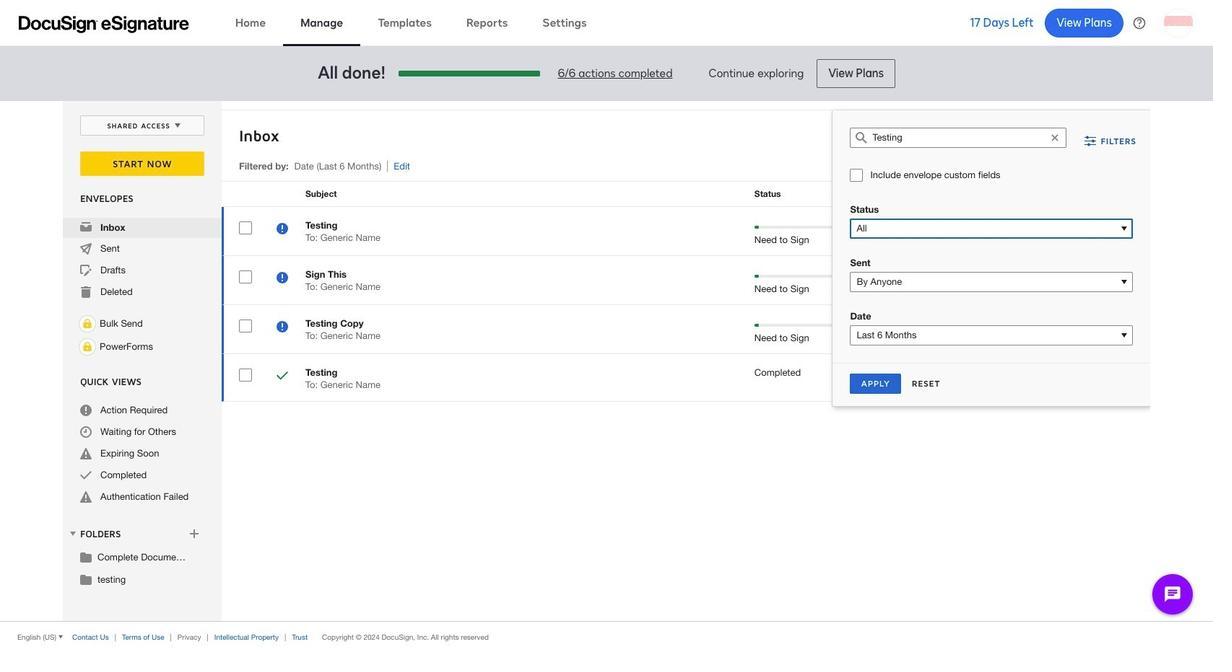 Task type: describe. For each thing, give the bounding box(es) containing it.
trash image
[[80, 287, 92, 298]]

alert image
[[80, 448, 92, 460]]

clock image
[[80, 427, 92, 438]]

more info region
[[0, 622, 1213, 653]]

alert image
[[80, 492, 92, 503]]

1 need to sign image from the top
[[277, 223, 288, 237]]

action required image
[[80, 405, 92, 417]]

completed image
[[277, 370, 288, 384]]

1 folder image from the top
[[80, 552, 92, 563]]

your uploaded profile image image
[[1164, 8, 1193, 37]]

2 folder image from the top
[[80, 574, 92, 586]]



Task type: locate. For each thing, give the bounding box(es) containing it.
lock image
[[79, 316, 96, 333]]

0 vertical spatial folder image
[[80, 552, 92, 563]]

docusign esignature image
[[19, 16, 189, 33]]

sent image
[[80, 243, 92, 255]]

1 vertical spatial folder image
[[80, 574, 92, 586]]

need to sign image
[[277, 272, 288, 286]]

draft image
[[80, 265, 92, 277]]

folder image
[[80, 552, 92, 563], [80, 574, 92, 586]]

lock image
[[79, 339, 96, 356]]

secondary navigation region
[[63, 101, 1154, 622]]

2 need to sign image from the top
[[277, 321, 288, 335]]

Search Inbox and Folders text field
[[873, 129, 1045, 147]]

need to sign image
[[277, 223, 288, 237], [277, 321, 288, 335]]

view folders image
[[67, 529, 79, 540]]

0 vertical spatial need to sign image
[[277, 223, 288, 237]]

inbox image
[[80, 222, 92, 233]]

need to sign image up need to sign icon
[[277, 223, 288, 237]]

1 vertical spatial need to sign image
[[277, 321, 288, 335]]

completed image
[[80, 470, 92, 482]]

need to sign image up completed icon
[[277, 321, 288, 335]]



Task type: vqa. For each thing, say whether or not it's contained in the screenshot.
tab panel
no



